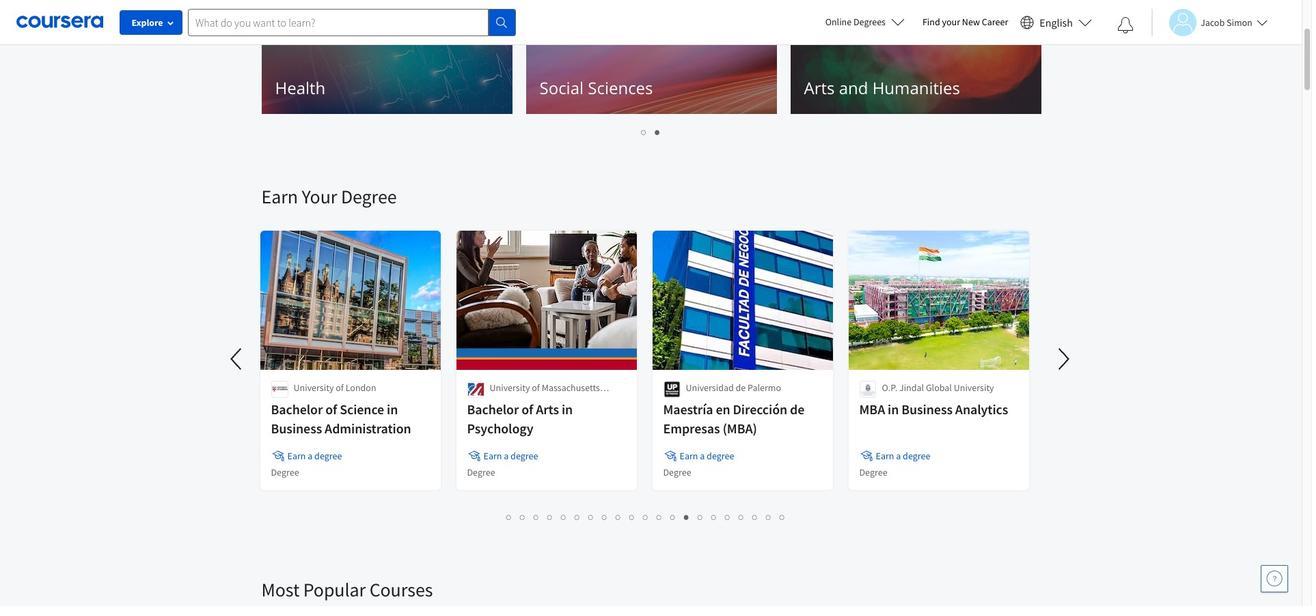 Task type: describe. For each thing, give the bounding box(es) containing it.
online degrees
[[825, 16, 886, 28]]

18 button
[[735, 510, 750, 526]]

10 button
[[625, 510, 640, 526]]

0 vertical spatial global
[[926, 382, 952, 394]]

arts and humanities image
[[790, 5, 1041, 114]]

earn for empresas
[[680, 450, 698, 463]]

bachelor of science in business administration
[[271, 401, 411, 437]]

psychology
[[467, 420, 533, 437]]

1 vertical spatial previous slide image
[[220, 343, 253, 376]]

jindal
[[899, 382, 924, 394]]

mba in business analytics
[[859, 401, 1008, 418]]

simon
[[1227, 16, 1252, 28]]

16
[[711, 511, 722, 524]]

earn a degree for psychology
[[483, 450, 538, 463]]

career
[[982, 16, 1008, 28]]

show notifications image
[[1117, 17, 1134, 33]]

12 button
[[653, 510, 668, 526]]

9
[[616, 511, 621, 524]]

english
[[1040, 15, 1073, 29]]

bachelor of arts in psychology
[[467, 401, 573, 437]]

mba
[[859, 401, 885, 418]]

popular
[[303, 578, 366, 603]]

maestría en dirección de empresas (mba)
[[663, 401, 805, 437]]

2 button for '1' button associated with second list from the bottom
[[651, 124, 665, 140]]

21 button
[[776, 510, 791, 526]]

explore
[[132, 16, 163, 29]]

3 university from the left
[[954, 382, 994, 394]]

of for arts
[[522, 401, 533, 418]]

english button
[[1015, 0, 1098, 44]]

degree for empresas
[[707, 450, 734, 463]]

business inside bachelor of science in business administration
[[271, 420, 322, 437]]

1 button for second list from the bottom
[[637, 124, 651, 140]]

en
[[716, 401, 730, 418]]

17 button
[[721, 510, 736, 526]]

3 in from the left
[[888, 401, 899, 418]]

degree for business
[[314, 450, 342, 463]]

your
[[942, 16, 960, 28]]

universidad
[[686, 382, 734, 394]]

a for business
[[308, 450, 313, 463]]

14 button
[[680, 510, 695, 526]]

17
[[725, 511, 736, 524]]

3
[[534, 511, 539, 524]]

2 for '1' button corresponding to list in the earn your degree carousel element
[[520, 511, 526, 524]]

universidad de palermo image
[[663, 381, 680, 398]]

degrees
[[854, 16, 886, 28]]

7 button
[[584, 510, 598, 526]]

0 vertical spatial arts
[[804, 77, 835, 99]]

5
[[561, 511, 567, 524]]

degree for business
[[271, 467, 299, 479]]

health link
[[261, 5, 512, 114]]

earn your degree carousel element
[[220, 144, 1080, 537]]

0 vertical spatial de
[[736, 382, 746, 394]]

universidad de palermo
[[686, 382, 781, 394]]

palermo
[[748, 382, 781, 394]]

dirección
[[733, 401, 787, 418]]

What do you want to learn? text field
[[188, 9, 489, 36]]

online degrees button
[[814, 7, 916, 37]]

(mba)
[[723, 420, 757, 437]]

social sciences link
[[526, 5, 777, 114]]

1 horizontal spatial business
[[902, 401, 953, 418]]

empresas
[[663, 420, 720, 437]]

social
[[540, 77, 584, 99]]

arts inside bachelor of arts in psychology
[[536, 401, 559, 418]]

of for science
[[325, 401, 337, 418]]

9 button
[[612, 510, 625, 526]]

administration
[[325, 420, 411, 437]]

bachelor for bachelor of arts in psychology
[[467, 401, 519, 418]]

science
[[340, 401, 384, 418]]

maestría
[[663, 401, 713, 418]]

university for science
[[294, 382, 334, 394]]

of for massachusetts
[[532, 382, 540, 394]]

o.p. jindal global university image
[[859, 381, 876, 398]]

sciences
[[588, 77, 653, 99]]

most popular courses
[[261, 578, 433, 603]]

arts and humanities link
[[790, 5, 1041, 114]]

global inside university of massachusetts global
[[490, 396, 516, 408]]

earn for business
[[287, 450, 306, 463]]

next slide image
[[1047, 343, 1080, 376]]

earn for psychology
[[483, 450, 502, 463]]

most
[[261, 578, 300, 603]]

social sciences image
[[526, 5, 777, 114]]

1 inside earn your degree carousel element
[[506, 511, 512, 524]]

15 button
[[694, 510, 709, 526]]

jacob simon
[[1201, 16, 1252, 28]]

earn left your
[[261, 185, 298, 209]]

arts and humanities
[[804, 77, 960, 99]]

o.p. jindal global university
[[882, 382, 994, 394]]

online
[[825, 16, 852, 28]]

list inside earn your degree carousel element
[[261, 510, 1030, 526]]

university of massachusetts global
[[490, 382, 600, 408]]

find your new career
[[923, 16, 1008, 28]]

19 button
[[748, 510, 763, 526]]

massachusetts
[[542, 382, 600, 394]]

bachelor for bachelor of science in business administration
[[271, 401, 323, 418]]

7
[[588, 511, 594, 524]]



Task type: locate. For each thing, give the bounding box(es) containing it.
arts left and
[[804, 77, 835, 99]]

1 vertical spatial list
[[261, 510, 1030, 526]]

1 vertical spatial 1 button
[[502, 510, 516, 526]]

3 degree from the left
[[707, 450, 734, 463]]

1 degree from the left
[[314, 450, 342, 463]]

0 vertical spatial business
[[902, 401, 953, 418]]

1 button left 3 button
[[502, 510, 516, 526]]

0 horizontal spatial arts
[[536, 401, 559, 418]]

1 horizontal spatial global
[[926, 382, 952, 394]]

0 horizontal spatial 1
[[506, 511, 512, 524]]

0 horizontal spatial de
[[736, 382, 746, 394]]

jacob
[[1201, 16, 1225, 28]]

1 button for list in the earn your degree carousel element
[[502, 510, 516, 526]]

bachelor down university of london image
[[271, 401, 323, 418]]

3 earn a degree from the left
[[680, 450, 734, 463]]

bachelor inside bachelor of arts in psychology
[[467, 401, 519, 418]]

university of massachusetts global image
[[467, 381, 484, 398]]

bachelor
[[271, 401, 323, 418], [467, 401, 519, 418]]

4
[[547, 511, 553, 524]]

earn your degree
[[261, 185, 397, 209]]

earn a degree down bachelor of science in business administration
[[287, 450, 342, 463]]

previous slide image
[[230, 0, 263, 11], [220, 343, 253, 376]]

business
[[902, 401, 953, 418], [271, 420, 322, 437]]

4 button
[[543, 510, 557, 526]]

in down massachusetts
[[562, 401, 573, 418]]

1 earn a degree from the left
[[287, 450, 342, 463]]

o.p.
[[882, 382, 897, 394]]

1 a from the left
[[308, 450, 313, 463]]

1 vertical spatial global
[[490, 396, 516, 408]]

16 button
[[707, 510, 722, 526]]

1 button
[[637, 124, 651, 140], [502, 510, 516, 526]]

1 vertical spatial 1
[[506, 511, 512, 524]]

of up bachelor of arts in psychology
[[532, 382, 540, 394]]

1 vertical spatial business
[[271, 420, 322, 437]]

2 for '1' button associated with second list from the bottom
[[655, 126, 660, 139]]

2 bachelor from the left
[[467, 401, 519, 418]]

1 horizontal spatial 2 button
[[651, 124, 665, 140]]

20 button
[[762, 510, 777, 526]]

0 horizontal spatial business
[[271, 420, 322, 437]]

3 a from the left
[[700, 450, 705, 463]]

arts
[[804, 77, 835, 99], [536, 401, 559, 418]]

degree down (mba)
[[707, 450, 734, 463]]

bachelor inside bachelor of science in business administration
[[271, 401, 323, 418]]

in inside bachelor of arts in psychology
[[562, 401, 573, 418]]

help center image
[[1266, 571, 1283, 588]]

a
[[308, 450, 313, 463], [504, 450, 509, 463], [700, 450, 705, 463], [896, 450, 901, 463]]

of left london
[[336, 382, 344, 394]]

earn down mba
[[876, 450, 894, 463]]

3 button
[[530, 510, 543, 526]]

a for empresas
[[700, 450, 705, 463]]

5 button
[[557, 510, 571, 526]]

2 button down sciences
[[651, 124, 665, 140]]

of inside university of massachusetts global
[[532, 382, 540, 394]]

university for arts
[[490, 382, 530, 394]]

8
[[602, 511, 608, 524]]

6 button
[[571, 510, 584, 526]]

1 vertical spatial arts
[[536, 401, 559, 418]]

4 degree from the left
[[903, 450, 930, 463]]

1
[[641, 126, 647, 139], [506, 511, 512, 524]]

1 horizontal spatial in
[[562, 401, 573, 418]]

0 vertical spatial 2 button
[[651, 124, 665, 140]]

0 horizontal spatial 2
[[520, 511, 526, 524]]

1 horizontal spatial 1 button
[[637, 124, 651, 140]]

degree for psychology
[[511, 450, 538, 463]]

0 horizontal spatial bachelor
[[271, 401, 323, 418]]

1 horizontal spatial bachelor
[[467, 401, 519, 418]]

business down o.p. jindal global university
[[902, 401, 953, 418]]

of
[[336, 382, 344, 394], [532, 382, 540, 394], [325, 401, 337, 418], [522, 401, 533, 418]]

8 button
[[598, 510, 612, 526]]

2 university from the left
[[490, 382, 530, 394]]

global
[[926, 382, 952, 394], [490, 396, 516, 408]]

1 button down sciences
[[637, 124, 651, 140]]

earn a degree for empresas
[[680, 450, 734, 463]]

degree down bachelor of science in business administration
[[314, 450, 342, 463]]

1 left 3 button
[[506, 511, 512, 524]]

list
[[261, 124, 1040, 140], [261, 510, 1030, 526]]

degree
[[341, 185, 397, 209], [271, 467, 299, 479], [467, 467, 495, 479], [663, 467, 691, 479], [859, 467, 887, 479]]

10
[[629, 511, 640, 524]]

university of london
[[294, 382, 376, 394]]

None search field
[[188, 9, 516, 36]]

1 list from the top
[[261, 124, 1040, 140]]

coursera image
[[16, 11, 103, 33]]

1 university from the left
[[294, 382, 334, 394]]

earn a degree down empresas
[[680, 450, 734, 463]]

in inside bachelor of science in business administration
[[387, 401, 398, 418]]

degree down psychology
[[511, 450, 538, 463]]

1 vertical spatial de
[[790, 401, 805, 418]]

a down bachelor of science in business administration
[[308, 450, 313, 463]]

earn
[[261, 185, 298, 209], [287, 450, 306, 463], [483, 450, 502, 463], [680, 450, 698, 463], [876, 450, 894, 463]]

of for london
[[336, 382, 344, 394]]

find your new career link
[[916, 14, 1015, 31]]

2 horizontal spatial university
[[954, 382, 994, 394]]

de
[[736, 382, 746, 394], [790, 401, 805, 418]]

1 in from the left
[[387, 401, 398, 418]]

global up mba in business analytics
[[926, 382, 952, 394]]

0 vertical spatial previous slide image
[[230, 0, 263, 11]]

degree for psychology
[[467, 467, 495, 479]]

1 horizontal spatial 2
[[655, 126, 660, 139]]

10 11 12 13 14 15 16 17 18 19 20 21
[[629, 511, 791, 524]]

2 a from the left
[[504, 450, 509, 463]]

courses
[[369, 578, 433, 603]]

university up bachelor of arts in psychology
[[490, 382, 530, 394]]

4 a from the left
[[896, 450, 901, 463]]

0 horizontal spatial 1 button
[[502, 510, 516, 526]]

2
[[655, 126, 660, 139], [520, 511, 526, 524]]

university right university of london image
[[294, 382, 334, 394]]

1 down sciences
[[641, 126, 647, 139]]

2 in from the left
[[562, 401, 573, 418]]

in for science
[[387, 401, 398, 418]]

arts down massachusetts
[[536, 401, 559, 418]]

of inside bachelor of arts in psychology
[[522, 401, 533, 418]]

2 button left 3 on the left bottom of the page
[[516, 510, 530, 526]]

in
[[387, 401, 398, 418], [562, 401, 573, 418], [888, 401, 899, 418]]

1 vertical spatial 2 button
[[516, 510, 530, 526]]

earn a degree for business
[[287, 450, 342, 463]]

social sciences
[[540, 77, 653, 99]]

earn a degree
[[287, 450, 342, 463], [483, 450, 538, 463], [680, 450, 734, 463], [876, 450, 930, 463]]

degree
[[314, 450, 342, 463], [511, 450, 538, 463], [707, 450, 734, 463], [903, 450, 930, 463]]

2 earn a degree from the left
[[483, 450, 538, 463]]

0 vertical spatial list
[[261, 124, 1040, 140]]

1 horizontal spatial de
[[790, 401, 805, 418]]

university of london image
[[271, 381, 288, 398]]

0 horizontal spatial university
[[294, 382, 334, 394]]

london
[[346, 382, 376, 394]]

1 vertical spatial 2
[[520, 511, 526, 524]]

1 horizontal spatial 1
[[641, 126, 647, 139]]

12
[[657, 511, 668, 524]]

1 horizontal spatial arts
[[804, 77, 835, 99]]

business down university of london image
[[271, 420, 322, 437]]

global up psychology
[[490, 396, 516, 408]]

health image
[[261, 5, 512, 114]]

and
[[839, 77, 868, 99]]

humanities
[[872, 77, 960, 99]]

earn a degree down mba in business analytics
[[876, 450, 930, 463]]

de right dirección
[[790, 401, 805, 418]]

earn down empresas
[[680, 450, 698, 463]]

0 horizontal spatial global
[[490, 396, 516, 408]]

2 button for '1' button corresponding to list in the earn your degree carousel element
[[516, 510, 530, 526]]

earn down psychology
[[483, 450, 502, 463]]

2 degree from the left
[[511, 450, 538, 463]]

0 vertical spatial 1
[[641, 126, 647, 139]]

analytics
[[955, 401, 1008, 418]]

2 inside earn your degree carousel element
[[520, 511, 526, 524]]

de inside maestría en dirección de empresas (mba)
[[790, 401, 805, 418]]

15
[[698, 511, 709, 524]]

a down mba in business analytics
[[896, 450, 901, 463]]

of down university of london at the left bottom
[[325, 401, 337, 418]]

0 vertical spatial 2
[[655, 126, 660, 139]]

a for psychology
[[504, 450, 509, 463]]

new
[[962, 16, 980, 28]]

4 earn a degree from the left
[[876, 450, 930, 463]]

bachelor up psychology
[[467, 401, 519, 418]]

your
[[302, 185, 337, 209]]

earn down bachelor of science in business administration
[[287, 450, 306, 463]]

health
[[275, 77, 325, 99]]

19
[[752, 511, 763, 524]]

21
[[780, 511, 791, 524]]

of up psychology
[[522, 401, 533, 418]]

jacob simon button
[[1151, 9, 1268, 36]]

11 button
[[639, 510, 654, 526]]

18
[[739, 511, 750, 524]]

university inside university of massachusetts global
[[490, 382, 530, 394]]

0 horizontal spatial 2 button
[[516, 510, 530, 526]]

2 list from the top
[[261, 510, 1030, 526]]

de left 'palermo'
[[736, 382, 746, 394]]

2 button inside earn your degree carousel element
[[516, 510, 530, 526]]

of inside bachelor of science in business administration
[[325, 401, 337, 418]]

0 horizontal spatial in
[[387, 401, 398, 418]]

1 horizontal spatial university
[[490, 382, 530, 394]]

1 bachelor from the left
[[271, 401, 323, 418]]

a down psychology
[[504, 450, 509, 463]]

in right science
[[387, 401, 398, 418]]

earn a degree down psychology
[[483, 450, 538, 463]]

20
[[766, 511, 777, 524]]

in for arts
[[562, 401, 573, 418]]

2 horizontal spatial in
[[888, 401, 899, 418]]

13
[[670, 511, 681, 524]]

a down empresas
[[700, 450, 705, 463]]

0 vertical spatial 1 button
[[637, 124, 651, 140]]

degree for empresas
[[663, 467, 691, 479]]

explore button
[[120, 10, 182, 35]]

in right mba
[[888, 401, 899, 418]]

11
[[643, 511, 654, 524]]

university
[[294, 382, 334, 394], [490, 382, 530, 394], [954, 382, 994, 394]]

university up analytics
[[954, 382, 994, 394]]

13 button
[[666, 510, 681, 526]]

6
[[575, 511, 580, 524]]

14
[[684, 511, 695, 524]]

degree down mba in business analytics
[[903, 450, 930, 463]]

find
[[923, 16, 940, 28]]



Task type: vqa. For each thing, say whether or not it's contained in the screenshot.
1 button corresponding to 2 button associated with first list from the top
yes



